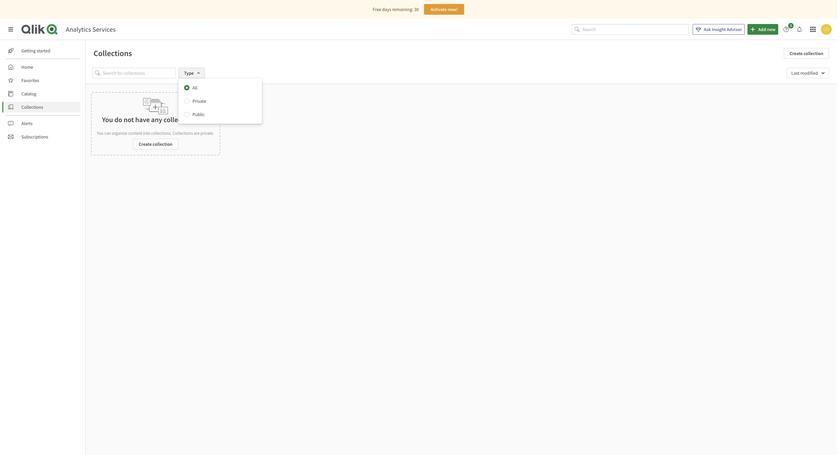 Task type: describe. For each thing, give the bounding box(es) containing it.
Last modified field
[[787, 68, 829, 79]]

add
[[758, 26, 766, 32]]

getting started
[[21, 48, 50, 54]]

have
[[135, 115, 150, 124]]

30
[[414, 6, 419, 12]]

christina overa image
[[821, 24, 832, 35]]

0 vertical spatial create collection button
[[784, 48, 829, 59]]

navigation pane element
[[0, 43, 85, 145]]

do
[[114, 115, 122, 124]]

you can organize content into collections. collections are private.
[[97, 131, 214, 136]]

collections inside create collection element
[[173, 131, 193, 136]]

create collection button inside create collection element
[[133, 139, 178, 150]]

home link
[[5, 62, 80, 73]]

ask
[[704, 26, 711, 32]]

organize
[[112, 131, 127, 136]]

advisor
[[727, 26, 742, 32]]

private
[[193, 98, 206, 104]]

last modified
[[792, 70, 818, 76]]

are
[[194, 131, 200, 136]]

home
[[21, 64, 33, 70]]

last
[[792, 70, 800, 76]]

add new
[[758, 26, 776, 32]]

not
[[124, 115, 134, 124]]

content
[[128, 131, 142, 136]]

type option group
[[178, 81, 262, 121]]

analytics services element
[[66, 25, 116, 33]]

create collection for "create collection" button in the create collection element
[[139, 141, 172, 147]]

insight
[[712, 26, 726, 32]]

days
[[382, 6, 391, 12]]

collections inside "link"
[[21, 104, 43, 110]]

type button
[[178, 68, 205, 79]]

free days remaining: 30
[[373, 6, 419, 12]]

you for you can organize content into collections. collections are private.
[[97, 131, 104, 136]]

type
[[184, 70, 194, 76]]

collections.
[[151, 131, 172, 136]]

can
[[104, 131, 111, 136]]

remaining:
[[392, 6, 413, 12]]

alerts
[[21, 121, 33, 127]]

filters region
[[86, 62, 837, 124]]

add new button
[[748, 24, 778, 35]]

public
[[193, 112, 205, 118]]

into
[[143, 131, 150, 136]]



Task type: locate. For each thing, give the bounding box(es) containing it.
1 vertical spatial create collection button
[[133, 139, 178, 150]]

1 vertical spatial collection
[[153, 141, 172, 147]]

create collection up 'last modified' field on the right top of page
[[790, 50, 823, 56]]

collections down services
[[94, 48, 132, 58]]

1 vertical spatial you
[[97, 131, 104, 136]]

1 horizontal spatial create collection
[[790, 50, 823, 56]]

0 vertical spatial create
[[790, 50, 803, 56]]

favorites
[[21, 78, 39, 84]]

all
[[193, 85, 197, 91]]

0 horizontal spatial collections
[[21, 104, 43, 110]]

collections link
[[5, 102, 80, 113]]

collections down catalog
[[21, 104, 43, 110]]

modified
[[801, 70, 818, 76]]

1 horizontal spatial create
[[790, 50, 803, 56]]

3
[[790, 23, 792, 28]]

getting
[[21, 48, 36, 54]]

3 button
[[781, 23, 796, 35]]

collection up the modified
[[804, 50, 823, 56]]

catalog link
[[5, 89, 80, 99]]

collection down collections.
[[153, 141, 172, 147]]

2 horizontal spatial collections
[[173, 131, 193, 136]]

collections
[[164, 115, 196, 124]]

collection
[[804, 50, 823, 56], [153, 141, 172, 147]]

create
[[790, 50, 803, 56], [139, 141, 152, 147]]

free
[[373, 6, 381, 12]]

create collection button down you can organize content into collections. collections are private.
[[133, 139, 178, 150]]

1 horizontal spatial create collection button
[[784, 48, 829, 59]]

you left can
[[97, 131, 104, 136]]

favorites link
[[5, 75, 80, 86]]

subscriptions
[[21, 134, 48, 140]]

0 vertical spatial collections
[[94, 48, 132, 58]]

new
[[767, 26, 776, 32]]

0 horizontal spatial create
[[139, 141, 152, 147]]

searchbar element
[[572, 24, 689, 35]]

create collection button
[[784, 48, 829, 59], [133, 139, 178, 150]]

any
[[151, 115, 162, 124]]

analytics services
[[66, 25, 116, 33]]

ask insight advisor button
[[693, 24, 745, 35]]

you left do at the top left of page
[[102, 115, 113, 124]]

create collection for topmost "create collection" button
[[790, 50, 823, 56]]

now!
[[448, 6, 458, 12]]

ask insight advisor
[[704, 26, 742, 32]]

started
[[37, 48, 50, 54]]

collections left are in the top of the page
[[173, 131, 193, 136]]

Search for collections text field
[[103, 68, 176, 79]]

0 horizontal spatial collection
[[153, 141, 172, 147]]

1 horizontal spatial collections
[[94, 48, 132, 58]]

catalog
[[21, 91, 36, 97]]

0 horizontal spatial create collection button
[[133, 139, 178, 150]]

create collection
[[790, 50, 823, 56], [139, 141, 172, 147]]

yet.
[[198, 115, 209, 124]]

getting started link
[[5, 45, 80, 56]]

create collection button up 'last modified' field on the right top of page
[[784, 48, 829, 59]]

services
[[92, 25, 116, 33]]

activate now! link
[[424, 4, 464, 15]]

analytics
[[66, 25, 91, 33]]

close sidebar menu image
[[8, 27, 13, 32]]

private.
[[201, 131, 214, 136]]

1 vertical spatial create
[[139, 141, 152, 147]]

create collection down you can organize content into collections. collections are private.
[[139, 141, 172, 147]]

0 horizontal spatial create collection
[[139, 141, 172, 147]]

1 vertical spatial collections
[[21, 104, 43, 110]]

Search text field
[[583, 24, 689, 35]]

1 vertical spatial create collection
[[139, 141, 172, 147]]

2 vertical spatial collections
[[173, 131, 193, 136]]

activate
[[431, 6, 447, 12]]

you do not have any collections yet.
[[102, 115, 209, 124]]

you
[[102, 115, 113, 124], [97, 131, 104, 136]]

0 vertical spatial you
[[102, 115, 113, 124]]

you for you do not have any collections yet.
[[102, 115, 113, 124]]

create up last at top right
[[790, 50, 803, 56]]

create down into at the left top of page
[[139, 141, 152, 147]]

0 vertical spatial create collection
[[790, 50, 823, 56]]

1 horizontal spatial collection
[[804, 50, 823, 56]]

collections
[[94, 48, 132, 58], [21, 104, 43, 110], [173, 131, 193, 136]]

subscriptions link
[[5, 132, 80, 142]]

create collection element
[[91, 92, 220, 156]]

activate now!
[[431, 6, 458, 12]]

alerts link
[[5, 118, 80, 129]]

0 vertical spatial collection
[[804, 50, 823, 56]]



Task type: vqa. For each thing, say whether or not it's contained in the screenshot.
ORGANIZE
yes



